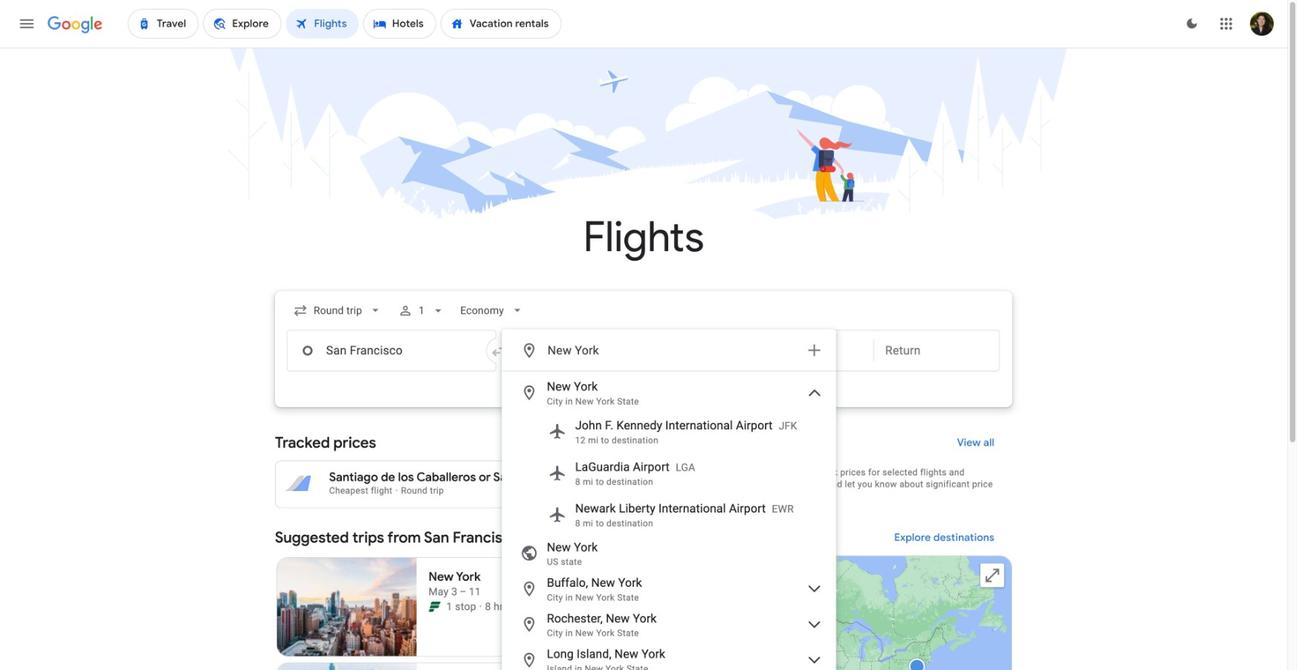 Task type: describe. For each thing, give the bounding box(es) containing it.
Departure text field
[[760, 331, 863, 371]]

Return text field
[[886, 331, 988, 371]]

change appearance image
[[1175, 6, 1211, 42]]

laguardia airport (lga) option
[[503, 453, 836, 494]]

2 new york option from the top
[[503, 536, 836, 572]]

toggle nearby airports for buffalo, new york image
[[806, 581, 824, 598]]

169 US dollars text field
[[592, 634, 615, 647]]

351 US dollars text field
[[601, 471, 625, 486]]

newark liberty international airport (ewr) option
[[503, 494, 836, 536]]

1 new york option from the top
[[503, 375, 836, 411]]

main menu image
[[18, 15, 36, 33]]

buffalo, new york option
[[503, 572, 836, 607]]



Task type: locate. For each thing, give the bounding box(es) containing it.
Flight search field
[[263, 292, 1025, 671]]

suggested trips from san francisco region
[[275, 521, 1013, 671]]

new york option up buffalo, new york option
[[503, 536, 836, 572]]

toggle nearby airports for long island, new york image
[[806, 652, 824, 670]]

destination, select multiple airports image
[[806, 342, 824, 360]]

 image
[[479, 600, 482, 615]]

list box inside enter your destination 'dialog'
[[503, 372, 836, 671]]

Where from? text field
[[287, 330, 497, 372]]

Where to?  text field
[[547, 333, 797, 369]]

long island, new york option
[[503, 643, 836, 671]]

frontier image
[[429, 602, 441, 613]]

new york option
[[503, 375, 836, 411], [503, 536, 836, 572]]

 image inside suggested trips from san francisco "region"
[[479, 600, 482, 615]]

new york option up john f. kennedy international airport (jfk) option
[[503, 375, 836, 411]]

0 vertical spatial new york option
[[503, 375, 836, 411]]

407 US dollars text field
[[601, 484, 625, 497]]

rochester, new york option
[[503, 607, 836, 643]]

None field
[[287, 293, 389, 329], [455, 293, 531, 329], [287, 293, 389, 329], [455, 293, 531, 329]]

list box
[[503, 372, 836, 671]]

tracked prices region
[[275, 425, 1013, 509]]

john f. kennedy international airport (jfk) option
[[503, 411, 836, 453]]

toggle nearby airports for new york image
[[806, 384, 824, 402]]

toggle nearby airports for rochester, new york image
[[806, 616, 824, 634]]

enter your destination dialog
[[502, 329, 837, 671]]

1 vertical spatial new york option
[[503, 536, 836, 572]]



Task type: vqa. For each thing, say whether or not it's contained in the screenshot.
"Newark Liberty International Airport (EWR)" Option
yes



